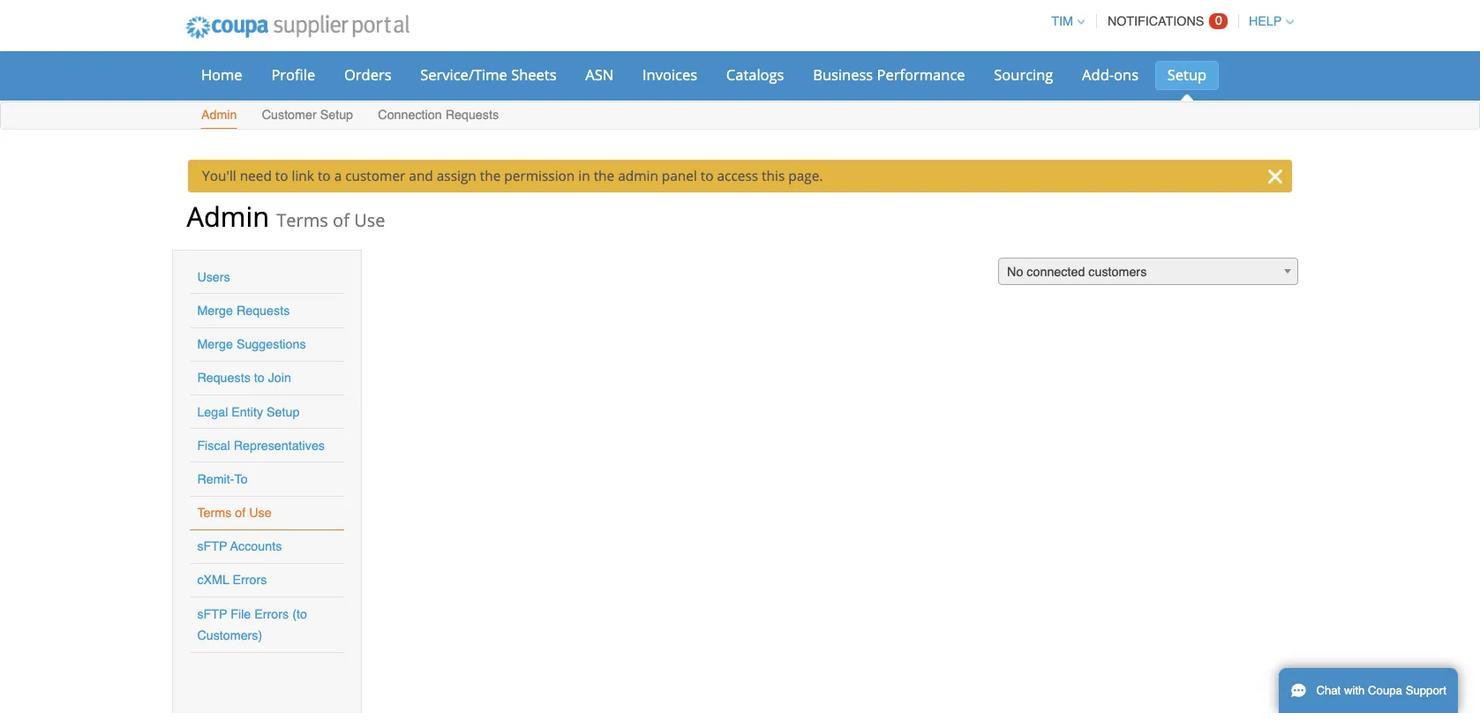 Task type: vqa. For each thing, say whether or not it's contained in the screenshot.
Company 'ELEMENT'
no



Task type: locate. For each thing, give the bounding box(es) containing it.
2 the from the left
[[540, 152, 559, 168]]

setup right "customer" at the top left of page
[[291, 98, 321, 111]]

0 vertical spatial sftp
[[179, 491, 207, 504]]

1 horizontal spatial the
[[540, 152, 559, 168]]

0 vertical spatial merge
[[179, 276, 212, 289]]

and
[[372, 152, 394, 168]]

setup down join
[[242, 368, 272, 381]]

errors down "accounts"
[[211, 521, 243, 534]]

1 vertical spatial requests
[[215, 276, 264, 289]]

notifications 0
[[1007, 12, 1112, 26]]

sftp accounts
[[179, 491, 256, 504]]

customer
[[238, 98, 288, 111]]

0 vertical spatial of
[[303, 189, 318, 211]]

None text field
[[909, 235, 1180, 260]]

admin down you'll on the left top
[[170, 180, 245, 213]]

navigation
[[948, 3, 1176, 37]]

terms
[[251, 189, 299, 211], [179, 460, 211, 473]]

1 horizontal spatial use
[[322, 189, 350, 211]]

1 vertical spatial setup
[[291, 98, 321, 111]]

sftp up cxml on the left bottom of the page
[[179, 491, 207, 504]]

0 horizontal spatial use
[[227, 460, 247, 473]]

errors left (to
[[231, 552, 263, 565]]

use up "accounts"
[[227, 460, 247, 473]]

merge inside merge suggestions 'link'
[[179, 307, 212, 320]]

help link
[[1128, 13, 1176, 26]]

users link
[[179, 245, 209, 258]]

service/time sheets link
[[371, 55, 518, 82]]

profile link
[[235, 55, 298, 82]]

0 vertical spatial errors
[[211, 521, 243, 534]]

merge for merge requests
[[179, 276, 212, 289]]

terms of use link
[[179, 460, 247, 473]]

home
[[183, 58, 220, 77]]

sftp
[[179, 491, 207, 504], [179, 552, 207, 565]]

errors
[[211, 521, 243, 534], [231, 552, 263, 565]]

the right assign
[[437, 152, 455, 168]]

service/time
[[382, 58, 461, 77]]

to left join
[[231, 337, 241, 350]]

requests to join link
[[179, 337, 265, 350]]

the right in
[[540, 152, 559, 168]]

help
[[1136, 13, 1166, 26]]

sheets
[[465, 58, 506, 77]]

merge suggestions link
[[179, 307, 278, 320]]

1 horizontal spatial setup
[[291, 98, 321, 111]]

of down a
[[303, 189, 318, 211]]

0 vertical spatial terms
[[251, 189, 299, 211]]

requests for merge requests
[[215, 276, 264, 289]]

0 vertical spatial use
[[322, 189, 350, 211]]

remit-
[[179, 429, 213, 442]]

admin for admin terms of use
[[170, 180, 245, 213]]

merge for merge suggestions
[[179, 307, 212, 320]]

0 horizontal spatial setup
[[242, 368, 272, 381]]

1 vertical spatial errors
[[231, 552, 263, 565]]

requests down service/time
[[405, 98, 454, 111]]

2 vertical spatial requests
[[179, 337, 228, 350]]

assign
[[397, 152, 433, 168]]

0 horizontal spatial the
[[437, 152, 455, 168]]

merge down merge requests
[[179, 307, 212, 320]]

terms of use
[[179, 460, 247, 473]]

catalogs link
[[649, 55, 725, 82]]

remit-to
[[179, 429, 225, 442]]

remit-to link
[[179, 429, 225, 442]]

customer
[[314, 152, 369, 168]]

admin down home "link"
[[183, 98, 215, 111]]

this
[[693, 152, 714, 168]]

2 sftp from the top
[[179, 552, 207, 565]]

merge suggestions
[[179, 307, 278, 320]]

sftp accounts link
[[179, 491, 256, 504]]

service/time sheets
[[382, 58, 506, 77]]

0 vertical spatial admin
[[183, 98, 215, 111]]

sftp inside sftp accounts link
[[179, 491, 207, 504]]

requests up legal
[[179, 337, 228, 350]]

2 vertical spatial setup
[[242, 368, 272, 381]]

1 vertical spatial admin
[[170, 180, 245, 213]]

merge
[[179, 276, 212, 289], [179, 307, 212, 320]]

file
[[210, 552, 228, 565]]

1 horizontal spatial of
[[303, 189, 318, 211]]

1 merge from the top
[[179, 276, 212, 289]]

connection requests
[[344, 98, 454, 111]]

entity
[[211, 368, 239, 381]]

1 vertical spatial sftp
[[179, 552, 207, 565]]

of
[[303, 189, 318, 211], [214, 460, 223, 473]]

of inside admin terms of use
[[303, 189, 318, 211]]

legal entity setup
[[179, 368, 272, 381]]

1 horizontal spatial terms
[[251, 189, 299, 211]]

2 horizontal spatial setup
[[1062, 58, 1097, 77]]

sftp for sftp file errors (to customers)
[[179, 552, 207, 565]]

use
[[322, 189, 350, 211], [227, 460, 247, 473]]

sftp up customers)
[[179, 552, 207, 565]]

sftp inside sftp file errors (to customers)
[[179, 552, 207, 565]]

setup
[[1062, 58, 1097, 77], [291, 98, 321, 111], [242, 368, 272, 381]]

join
[[244, 337, 265, 350]]

1 vertical spatial merge
[[179, 307, 212, 320]]

terms down remit-
[[179, 460, 211, 473]]

sftp for sftp accounts
[[179, 491, 207, 504]]

0 horizontal spatial terms
[[179, 460, 211, 473]]

profile
[[247, 58, 287, 77]]

0 horizontal spatial of
[[214, 460, 223, 473]]

add-ons
[[984, 58, 1036, 77]]

invoices link
[[573, 55, 646, 82]]

performance
[[798, 58, 878, 77]]

in
[[526, 152, 537, 168]]

sftp file errors (to customers)
[[179, 552, 279, 584]]

use down customer
[[322, 189, 350, 211]]

admin
[[183, 98, 215, 111], [170, 180, 245, 213]]

requests up suggestions
[[215, 276, 264, 289]]

requests inside 'link'
[[179, 337, 228, 350]]

requests
[[405, 98, 454, 111], [215, 276, 264, 289], [179, 337, 228, 350]]

add-ons link
[[973, 55, 1047, 82]]

1 sftp from the top
[[179, 491, 207, 504]]

of down to
[[214, 460, 223, 473]]

0 vertical spatial requests
[[405, 98, 454, 111]]

terms down link
[[251, 189, 299, 211]]

2 merge from the top
[[179, 307, 212, 320]]

suggestions
[[215, 307, 278, 320]]

customers)
[[179, 571, 239, 584]]

sourcing link
[[893, 55, 969, 82]]

admin inside admin link
[[183, 98, 215, 111]]

0
[[1105, 12, 1112, 25]]

the
[[437, 152, 455, 168], [540, 152, 559, 168]]

setup down notifications 0
[[1062, 58, 1097, 77]]

to
[[250, 152, 262, 168], [289, 152, 301, 168], [637, 152, 649, 168], [231, 337, 241, 350]]

notifications
[[1007, 13, 1095, 26]]

merge down users
[[179, 276, 212, 289]]

legal
[[179, 368, 207, 381]]



Task type: describe. For each thing, give the bounding box(es) containing it.
orders link
[[302, 55, 367, 82]]

fiscal representatives
[[179, 399, 295, 412]]

asn
[[532, 58, 558, 77]]

to inside 'link'
[[231, 337, 241, 350]]

(to
[[266, 552, 279, 565]]

orders
[[313, 58, 356, 77]]

merge requests
[[179, 276, 264, 289]]

merge requests link
[[179, 276, 264, 289]]

cxml errors
[[179, 521, 243, 534]]

requests to join
[[179, 337, 265, 350]]

business performance
[[739, 58, 878, 77]]

you'll need to link to a customer and assign the permission in the admin panel to access this page.
[[184, 152, 748, 168]]

fiscal
[[179, 399, 209, 412]]

accounts
[[209, 491, 256, 504]]

connection requests link
[[343, 94, 454, 117]]

to right panel at the left of page
[[637, 152, 649, 168]]

use inside admin terms of use
[[322, 189, 350, 211]]

panel
[[602, 152, 634, 168]]

business performance link
[[728, 55, 889, 82]]

a
[[304, 152, 311, 168]]

1 vertical spatial of
[[214, 460, 223, 473]]

cxml errors link
[[179, 521, 243, 534]]

business
[[739, 58, 794, 77]]

coupa supplier portal image
[[157, 3, 384, 47]]

you'll
[[184, 152, 215, 168]]

catalogs
[[661, 58, 713, 77]]

permission
[[459, 152, 523, 168]]

users
[[179, 245, 209, 258]]

sourcing
[[904, 58, 958, 77]]

fiscal representatives link
[[179, 399, 295, 412]]

asn link
[[521, 55, 569, 82]]

setup link
[[1050, 55, 1109, 82]]

navigation containing notifications 0
[[948, 3, 1176, 37]]

sftp file errors (to customers) link
[[179, 552, 279, 584]]

admin
[[562, 152, 599, 168]]

1 the from the left
[[437, 152, 455, 168]]

none text field inside no connected customers field
[[909, 235, 1180, 260]]

to left a
[[289, 152, 301, 168]]

cxml
[[179, 521, 208, 534]]

customer setup link
[[237, 94, 322, 117]]

invoices
[[584, 58, 634, 77]]

errors inside sftp file errors (to customers)
[[231, 552, 263, 565]]

home link
[[172, 55, 232, 82]]

1 vertical spatial terms
[[179, 460, 211, 473]]

representatives
[[212, 399, 295, 412]]

customer setup
[[238, 98, 321, 111]]

to
[[213, 429, 225, 442]]

need
[[218, 152, 247, 168]]

link
[[265, 152, 286, 168]]

No connected customers field
[[908, 234, 1181, 260]]

admin link
[[182, 94, 216, 117]]

add-
[[984, 58, 1013, 77]]

1 vertical spatial use
[[227, 460, 247, 473]]

ons
[[1013, 58, 1036, 77]]

access
[[652, 152, 690, 168]]

legal entity setup link
[[179, 368, 272, 381]]

to left link
[[250, 152, 262, 168]]

page.
[[717, 152, 748, 168]]

terms inside admin terms of use
[[251, 189, 299, 211]]

connection
[[344, 98, 402, 111]]

admin terms of use
[[170, 180, 350, 213]]

0 vertical spatial setup
[[1062, 58, 1097, 77]]

admin for admin
[[183, 98, 215, 111]]

requests for connection requests
[[405, 98, 454, 111]]



